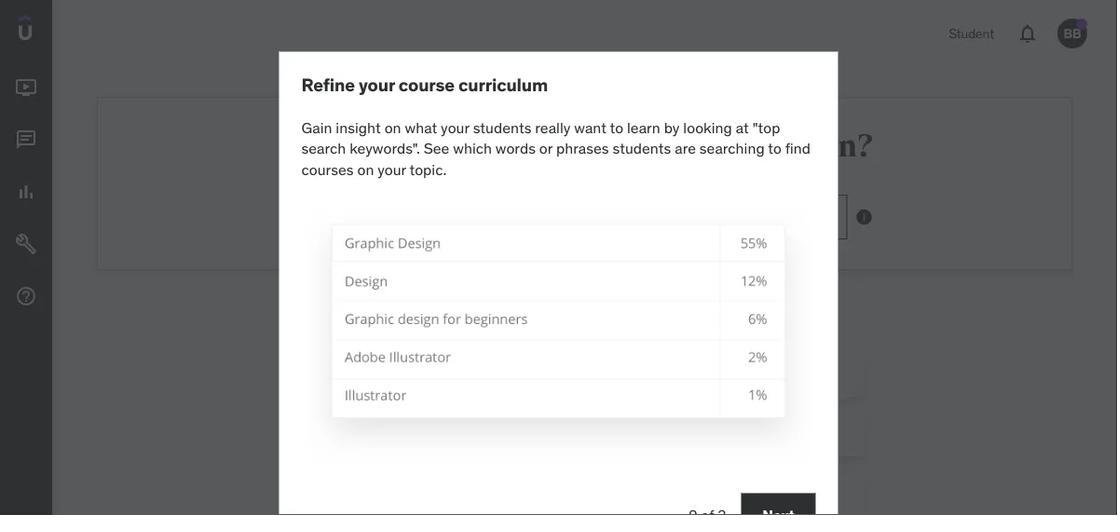 Task type: vqa. For each thing, say whether or not it's contained in the screenshot.
the left students
yes



Task type: describe. For each thing, give the bounding box(es) containing it.
searching
[[700, 139, 765, 158]]

interactive chart image for classroom
[[749, 362, 831, 384]]

cips level 6 professional diploma in procurement and supply
[[328, 479, 818, 501]]

example product screenshot image
[[302, 210, 816, 464]]

e.g. Photography, Travel Photography, JavaScript text field
[[288, 195, 848, 240]]

0 vertical spatial your
[[359, 73, 395, 95]]

0 vertical spatial to
[[610, 118, 624, 137]]

0 horizontal spatial students
[[473, 118, 532, 137]]

incident
[[328, 420, 392, 443]]

2 medium image from the top
[[15, 181, 37, 203]]

2 medium image from the top
[[15, 233, 37, 256]]

curriculum
[[459, 73, 548, 95]]

google
[[328, 361, 385, 384]]

promising
[[519, 301, 599, 323]]

get info image
[[855, 208, 874, 227]]

search
[[302, 139, 346, 158]]

udemy image
[[19, 15, 103, 47]]

google classroom link
[[305, 347, 865, 399]]

refine your course curriculum
[[302, 73, 548, 95]]

insight
[[336, 118, 381, 137]]

3 medium image from the top
[[15, 285, 37, 308]]

topics
[[603, 301, 651, 323]]

what
[[294, 127, 374, 165]]

course inside dialog
[[399, 73, 455, 95]]

phrases
[[556, 139, 609, 158]]

refine your course curriculum dialog
[[279, 52, 838, 515]]

level
[[371, 479, 413, 501]]

are inside the "gain insight on what your students really want to learn by looking at "top search keywords". see which words or phrases students are searching to find courses on your topic."
[[675, 139, 696, 158]]

what course topic are you interested in?
[[294, 127, 875, 165]]

promising topics
[[519, 301, 651, 323]]

refine
[[302, 73, 355, 95]]

courses
[[302, 160, 354, 179]]

cips
[[328, 479, 367, 501]]

professional
[[432, 479, 530, 501]]

really
[[535, 118, 571, 137]]

topic
[[482, 127, 556, 165]]

topic.
[[410, 160, 447, 179]]

1 vertical spatial course
[[379, 127, 476, 165]]

1 vertical spatial to
[[768, 139, 782, 158]]

at
[[736, 118, 749, 137]]



Task type: locate. For each thing, give the bounding box(es) containing it.
1 horizontal spatial to
[[768, 139, 782, 158]]

medium image
[[15, 77, 37, 99], [15, 233, 37, 256], [15, 285, 37, 308]]

google classroom
[[328, 361, 473, 384]]

2 vertical spatial your
[[378, 160, 406, 179]]

incident management
[[328, 420, 500, 443]]

0 vertical spatial students
[[473, 118, 532, 137]]

"top
[[753, 118, 781, 137]]

interested
[[673, 127, 823, 165]]

are
[[561, 127, 608, 165], [675, 139, 696, 158]]

2 vertical spatial medium image
[[15, 285, 37, 308]]

1 vertical spatial medium image
[[15, 233, 37, 256]]

gain insight on what your students really want to learn by looking at "top search keywords". see which words or phrases students are searching to find courses on your topic.
[[302, 118, 811, 179]]

interactive chart image inside incident management link
[[749, 420, 831, 443]]

on
[[385, 118, 401, 137], [357, 160, 374, 179]]

1 vertical spatial medium image
[[15, 181, 37, 203]]

1 horizontal spatial are
[[675, 139, 696, 158]]

2 vertical spatial interactive chart image
[[749, 479, 831, 502]]

1 vertical spatial on
[[357, 160, 374, 179]]

you
[[614, 127, 667, 165]]

student
[[949, 25, 995, 42]]

2 interactive chart image from the top
[[749, 420, 831, 443]]

6
[[417, 479, 428, 501]]

management
[[396, 420, 500, 443]]

interactive chart image inside 'cips level 6 professional diploma in procurement and supply' link
[[749, 479, 831, 502]]

on up keywords".
[[385, 118, 401, 137]]

1 vertical spatial interactive chart image
[[749, 420, 831, 443]]

0 vertical spatial medium image
[[15, 77, 37, 99]]

find
[[786, 139, 811, 158]]

1 medium image from the top
[[15, 129, 37, 151]]

supply
[[764, 479, 818, 501]]

1 vertical spatial students
[[613, 139, 671, 158]]

want
[[574, 118, 607, 137]]

0 horizontal spatial to
[[610, 118, 624, 137]]

what
[[405, 118, 437, 137]]

0 vertical spatial interactive chart image
[[749, 362, 831, 384]]

0 vertical spatial medium image
[[15, 129, 37, 151]]

words
[[496, 139, 536, 158]]

your up the which
[[441, 118, 470, 137]]

0 vertical spatial course
[[399, 73, 455, 95]]

interactive chart image inside google classroom link
[[749, 362, 831, 384]]

student link
[[938, 11, 1006, 56]]

interactive chart image for management
[[749, 420, 831, 443]]

on down keywords".
[[357, 160, 374, 179]]

your up insight
[[359, 73, 395, 95]]

1 vertical spatial your
[[441, 118, 470, 137]]

in
[[604, 479, 618, 501]]

incident management link
[[305, 406, 865, 457]]

in?
[[828, 127, 875, 165]]

learn
[[627, 118, 661, 137]]

by
[[664, 118, 680, 137]]

students up words on the left of the page
[[473, 118, 532, 137]]

looking
[[684, 118, 733, 137]]

1 horizontal spatial on
[[385, 118, 401, 137]]

and
[[730, 479, 760, 501]]

3 interactive chart image from the top
[[749, 479, 831, 502]]

1 medium image from the top
[[15, 77, 37, 99]]

students down learn
[[613, 139, 671, 158]]

procurement
[[623, 479, 726, 501]]

0 vertical spatial on
[[385, 118, 401, 137]]

course
[[399, 73, 455, 95], [379, 127, 476, 165]]

0 horizontal spatial are
[[561, 127, 608, 165]]

students
[[473, 118, 532, 137], [613, 139, 671, 158]]

your
[[359, 73, 395, 95], [441, 118, 470, 137], [378, 160, 406, 179]]

1 interactive chart image from the top
[[749, 362, 831, 384]]

1 horizontal spatial students
[[613, 139, 671, 158]]

keywords".
[[350, 139, 420, 158]]

see
[[424, 139, 450, 158]]

to down ""top"
[[768, 139, 782, 158]]

cips level 6 professional diploma in procurement and supply link
[[305, 465, 865, 515]]

your down keywords".
[[378, 160, 406, 179]]

classroom
[[389, 361, 473, 384]]

medium image
[[15, 129, 37, 151], [15, 181, 37, 203]]

or
[[540, 139, 553, 158]]

to
[[610, 118, 624, 137], [768, 139, 782, 158]]

to right want
[[610, 118, 624, 137]]

gain
[[302, 118, 332, 137]]

which
[[453, 139, 492, 158]]

diploma
[[534, 479, 600, 501]]

0 horizontal spatial on
[[357, 160, 374, 179]]

interactive chart image
[[749, 362, 831, 384], [749, 420, 831, 443], [749, 479, 831, 502]]



